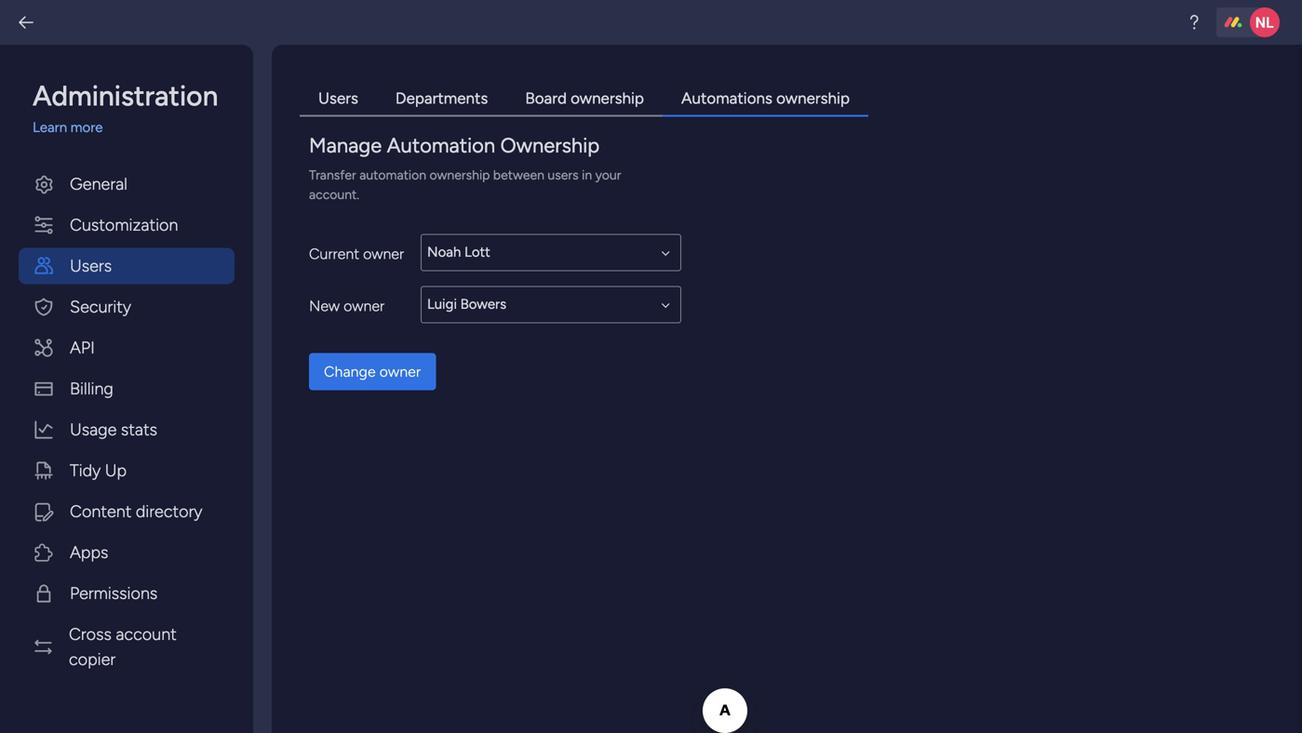 Task type: locate. For each thing, give the bounding box(es) containing it.
manage automation ownership transfer automation ownership between users in your account.
[[309, 133, 622, 203]]

ownership inside manage automation ownership transfer automation ownership between users in your account.
[[430, 167, 490, 183]]

1 vertical spatial owner
[[344, 298, 385, 315]]

administration learn more
[[33, 79, 218, 136]]

copier
[[69, 650, 116, 670]]

ownership right board
[[571, 89, 644, 108]]

new
[[309, 298, 340, 315]]

current owner
[[309, 246, 404, 263]]

more
[[71, 119, 103, 136]]

ownership for board ownership
[[571, 89, 644, 108]]

users
[[548, 167, 579, 183]]

users button
[[19, 248, 235, 284]]

administration
[[33, 79, 218, 113]]

current
[[309, 246, 360, 263]]

owner
[[363, 246, 404, 263], [344, 298, 385, 315], [380, 363, 421, 381]]

apps
[[70, 543, 108, 563]]

content
[[70, 502, 132, 522]]

help image
[[1185, 13, 1204, 32]]

ownership
[[501, 133, 600, 158]]

owner right change
[[380, 363, 421, 381]]

1 vertical spatial users
[[70, 256, 112, 276]]

owner for current owner
[[363, 246, 404, 263]]

automation
[[387, 133, 496, 158]]

ownership for automations ownership
[[777, 89, 850, 108]]

ownership down automation
[[430, 167, 490, 183]]

billing button
[[19, 371, 235, 407]]

users
[[318, 89, 358, 108], [70, 256, 112, 276]]

owner inside "button"
[[380, 363, 421, 381]]

ownership right automations
[[777, 89, 850, 108]]

learn
[[33, 119, 67, 136]]

security button
[[19, 289, 235, 325]]

automation
[[360, 167, 427, 183]]

billing
[[70, 379, 114, 399]]

owner right new
[[344, 298, 385, 315]]

0 horizontal spatial ownership
[[430, 167, 490, 183]]

2 horizontal spatial ownership
[[777, 89, 850, 108]]

stats
[[121, 420, 157, 440]]

automations ownership link
[[663, 82, 869, 117]]

cross
[[69, 625, 112, 645]]

owner for change owner
[[380, 363, 421, 381]]

between
[[493, 167, 545, 183]]

0 vertical spatial users
[[318, 89, 358, 108]]

1 horizontal spatial users
[[318, 89, 358, 108]]

0 horizontal spatial users
[[70, 256, 112, 276]]

Search team members text field
[[421, 286, 682, 324]]

owner for new owner
[[344, 298, 385, 315]]

users up security
[[70, 256, 112, 276]]

board ownership
[[526, 89, 644, 108]]

2 vertical spatial owner
[[380, 363, 421, 381]]

change
[[324, 363, 376, 381]]

learn more link
[[33, 117, 235, 138]]

departments
[[396, 89, 488, 108]]

tidy up button
[[19, 453, 235, 489]]

ownership
[[571, 89, 644, 108], [777, 89, 850, 108], [430, 167, 490, 183]]

security
[[70, 297, 131, 317]]

owner right current
[[363, 246, 404, 263]]

None text field
[[421, 234, 682, 271], [421, 286, 682, 324], [421, 234, 682, 271], [421, 286, 682, 324]]

1 horizontal spatial ownership
[[571, 89, 644, 108]]

directory
[[136, 502, 203, 522]]

0 vertical spatial owner
[[363, 246, 404, 263]]

usage
[[70, 420, 117, 440]]

automations
[[682, 89, 773, 108]]

users up 'manage'
[[318, 89, 358, 108]]

ownership inside 'link'
[[777, 89, 850, 108]]

automations ownership
[[682, 89, 850, 108]]

in
[[582, 167, 592, 183]]



Task type: vqa. For each thing, say whether or not it's contained in the screenshot.
Cross account copier
yes



Task type: describe. For each thing, give the bounding box(es) containing it.
users inside 'link'
[[318, 89, 358, 108]]

change owner button
[[309, 353, 436, 391]]

noah lott image
[[1251, 7, 1280, 37]]

your
[[596, 167, 622, 183]]

general button
[[19, 166, 235, 203]]

usage stats
[[70, 420, 157, 440]]

board
[[526, 89, 567, 108]]

general
[[70, 174, 128, 194]]

account.
[[309, 187, 360, 203]]

change owner
[[324, 363, 421, 381]]

new owner
[[309, 298, 385, 315]]

content directory button
[[19, 494, 235, 530]]

Search team members text field
[[421, 234, 682, 271]]

tidy up
[[70, 461, 127, 481]]

permissions button
[[19, 576, 235, 612]]

permissions
[[70, 584, 158, 604]]

users inside button
[[70, 256, 112, 276]]

customization
[[70, 215, 178, 235]]

api
[[70, 338, 95, 358]]

apps button
[[19, 535, 235, 571]]

account
[[116, 625, 177, 645]]

users link
[[300, 82, 377, 117]]

tidy
[[70, 461, 101, 481]]

content directory
[[70, 502, 203, 522]]

usage stats button
[[19, 412, 235, 448]]

cross account copier
[[69, 625, 177, 670]]

up
[[105, 461, 127, 481]]

departments link
[[377, 82, 507, 117]]

transfer
[[309, 167, 356, 183]]

manage
[[309, 133, 382, 158]]

customization button
[[19, 207, 235, 244]]

back to workspace image
[[17, 13, 35, 32]]

api button
[[19, 330, 235, 366]]

cross account copier button
[[19, 617, 235, 678]]

board ownership link
[[507, 82, 663, 117]]



